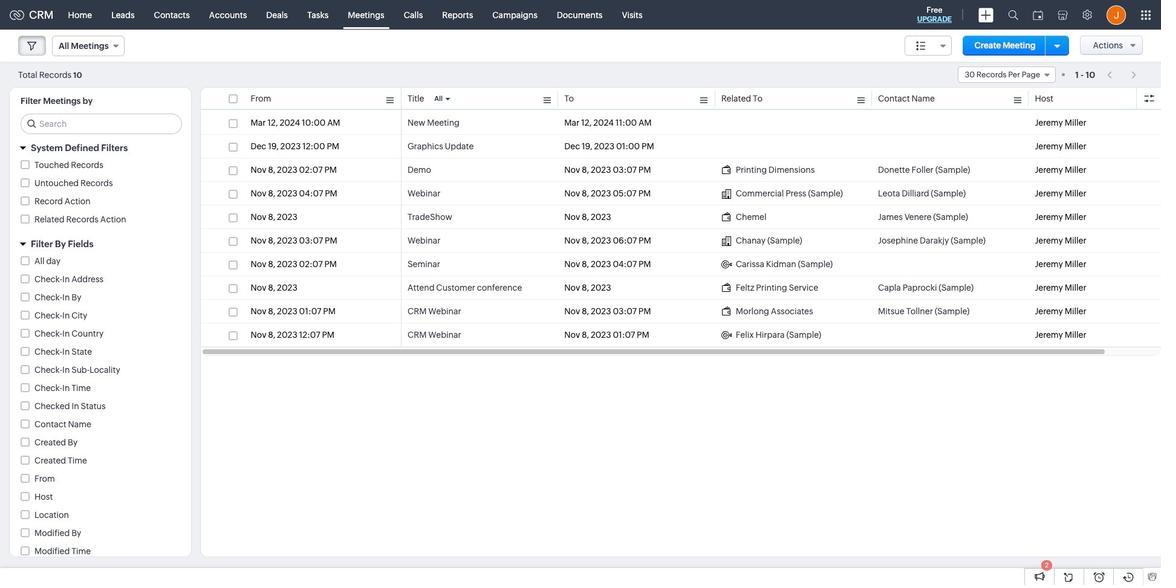 Task type: locate. For each thing, give the bounding box(es) containing it.
navigation
[[1102, 66, 1144, 84]]

profile image
[[1107, 5, 1127, 25]]

Search text field
[[21, 114, 182, 134]]

search element
[[1002, 0, 1026, 30]]

none field size
[[905, 36, 952, 56]]

None field
[[52, 36, 124, 56], [905, 36, 952, 56], [959, 67, 1057, 83], [52, 36, 124, 56], [959, 67, 1057, 83]]

profile element
[[1100, 0, 1134, 29]]

create menu image
[[979, 8, 994, 22]]

row group
[[201, 111, 1162, 347]]



Task type: vqa. For each thing, say whether or not it's contained in the screenshot.
Free
no



Task type: describe. For each thing, give the bounding box(es) containing it.
calendar image
[[1034, 10, 1044, 20]]

search image
[[1009, 10, 1019, 20]]

create menu element
[[972, 0, 1002, 29]]

size image
[[917, 41, 926, 51]]

logo image
[[10, 10, 24, 20]]



